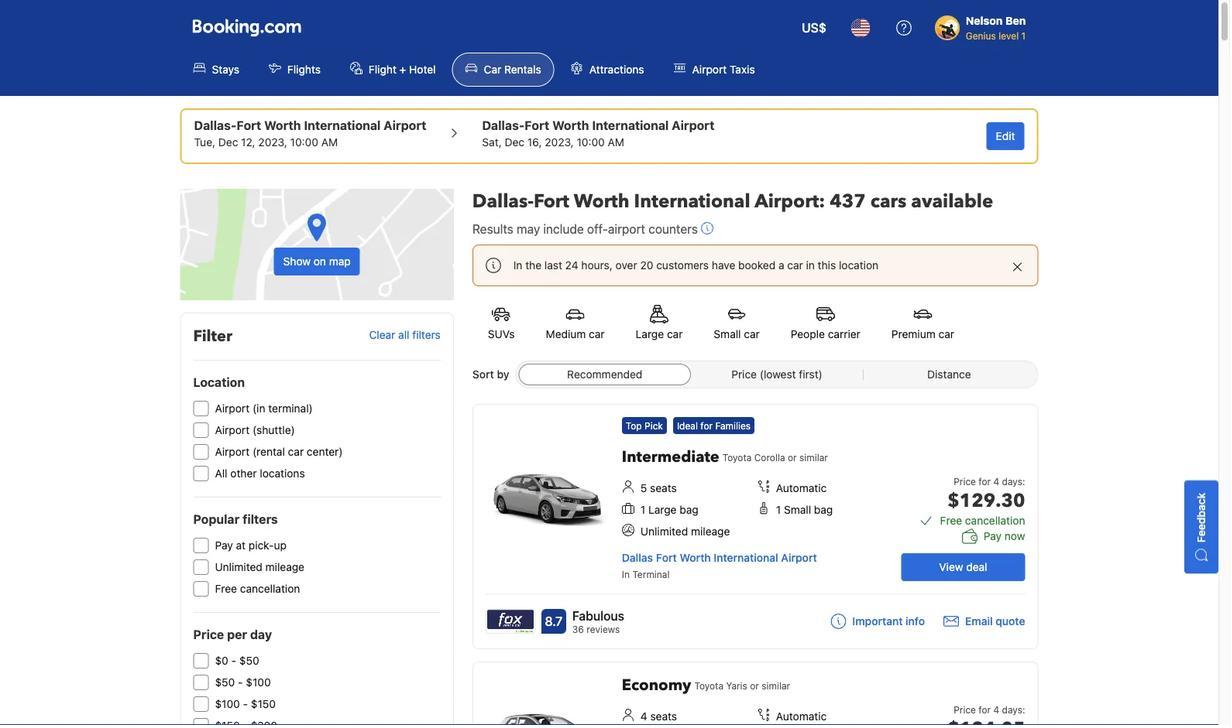 Task type: describe. For each thing, give the bounding box(es) containing it.
search summary element
[[180, 108, 1038, 164]]

0 horizontal spatial mileage
[[265, 561, 304, 574]]

top pick
[[626, 421, 663, 431]]

sort by
[[472, 368, 509, 381]]

pick-
[[249, 540, 274, 552]]

info
[[906, 615, 925, 628]]

airport left the (in
[[215, 402, 250, 415]]

- for $50
[[238, 677, 243, 689]]

36
[[572, 624, 584, 635]]

flights
[[287, 63, 321, 76]]

similar for intermediate
[[799, 452, 828, 463]]

4 seats
[[640, 711, 677, 724]]

locations
[[260, 467, 305, 480]]

important info
[[852, 615, 925, 628]]

2023, for dallas-fort worth international airport tue, dec 12, 2023, 10:00 am
[[258, 136, 287, 149]]

filter
[[193, 326, 232, 347]]

price per day
[[193, 628, 272, 643]]

international for available
[[634, 189, 750, 214]]

booked
[[738, 259, 776, 272]]

attractions link
[[558, 53, 657, 87]]

fort for dallas-fort worth international airport: 437 cars available
[[534, 189, 569, 214]]

all
[[398, 329, 409, 342]]

fabulous 36 reviews
[[572, 609, 624, 635]]

0 horizontal spatial free cancellation
[[215, 583, 300, 596]]

show
[[283, 255, 311, 268]]

$150
[[251, 698, 276, 711]]

1 vertical spatial filters
[[243, 512, 278, 527]]

deal
[[966, 561, 987, 574]]

car right a
[[787, 259, 803, 272]]

car
[[484, 63, 501, 76]]

0 vertical spatial mileage
[[691, 526, 730, 538]]

edit button
[[987, 122, 1024, 150]]

dec for dallas-fort worth international airport tue, dec 12, 2023, 10:00 am
[[218, 136, 238, 149]]

0 horizontal spatial $50
[[215, 677, 235, 689]]

car for large car
[[667, 328, 683, 341]]

if you choose one, you'll need to make your own way there - but prices can be a lot lower. image
[[701, 222, 713, 235]]

1 vertical spatial large
[[648, 504, 677, 517]]

first)
[[799, 368, 823, 381]]

other
[[230, 467, 257, 480]]

for for ideal for families
[[701, 421, 713, 431]]

dallas-fort worth international airport tue, dec 12, 2023, 10:00 am
[[194, 118, 426, 149]]

all other locations
[[215, 467, 305, 480]]

1 dallas-fort worth international airport group from the left
[[194, 116, 426, 150]]

location
[[193, 375, 245, 390]]

include
[[543, 222, 584, 237]]

medium car button
[[530, 296, 620, 352]]

small car button
[[698, 296, 775, 352]]

airport
[[608, 222, 645, 237]]

price for price per day
[[193, 628, 224, 643]]

suvs button
[[472, 296, 530, 352]]

small car
[[714, 328, 760, 341]]

1 horizontal spatial $100
[[246, 677, 271, 689]]

24
[[565, 259, 578, 272]]

for for price for 4 days:
[[979, 705, 991, 716]]

flight
[[369, 63, 397, 76]]

show on map button
[[180, 189, 454, 301]]

now
[[1005, 530, 1025, 543]]

or for economy
[[750, 681, 759, 692]]

1 for 1 large bag
[[640, 504, 645, 517]]

in the last 24 hours, over 20 customers have booked a car in this location
[[513, 259, 879, 272]]

by
[[497, 368, 509, 381]]

edit
[[996, 130, 1015, 143]]

1 for 1 small bag
[[776, 504, 781, 517]]

pick
[[645, 421, 663, 431]]

$129.30
[[948, 488, 1025, 514]]

days: for price for 4 days: $129.30
[[1002, 476, 1025, 487]]

1 horizontal spatial free
[[940, 515, 962, 528]]

fort for dallas fort worth international airport in terminal
[[656, 552, 677, 565]]

ideal for families
[[677, 421, 751, 431]]

taxis
[[730, 63, 755, 76]]

1 small bag
[[776, 504, 833, 517]]

premium car
[[891, 328, 954, 341]]

flight + hotel link
[[337, 53, 449, 87]]

feedback button
[[1184, 481, 1218, 574]]

international inside dallas fort worth international airport in terminal
[[714, 552, 778, 565]]

have
[[712, 259, 735, 272]]

sort
[[472, 368, 494, 381]]

international for 16,
[[592, 118, 669, 133]]

1 large bag
[[640, 504, 699, 517]]

a
[[778, 259, 784, 272]]

5 seats
[[640, 482, 677, 495]]

results
[[472, 222, 513, 237]]

5
[[640, 482, 647, 495]]

view deal
[[939, 561, 987, 574]]

us$
[[802, 21, 826, 35]]

price for price for 4 days:
[[954, 705, 976, 716]]

product card group containing economy
[[472, 662, 1038, 726]]

skip to main content element
[[0, 0, 1218, 96]]

pay now
[[984, 530, 1025, 543]]

at
[[236, 540, 246, 552]]

worth for dallas-fort worth international airport tue, dec 12, 2023, 10:00 am
[[264, 118, 301, 133]]

quote
[[996, 615, 1025, 628]]

for for price for 4 days: $129.30
[[979, 476, 991, 487]]

airport (in terminal)
[[215, 402, 313, 415]]

cars
[[871, 189, 907, 214]]

results may include off-airport counters
[[472, 222, 698, 237]]

fort for dallas-fort worth international airport tue, dec 12, 2023, 10:00 am
[[237, 118, 261, 133]]

people
[[791, 328, 825, 341]]

1 vertical spatial cancellation
[[240, 583, 300, 596]]

small inside "button"
[[714, 328, 741, 341]]

$100 - $150
[[215, 698, 276, 711]]

days: for price for 4 days:
[[1002, 705, 1025, 716]]

drop-off date element
[[482, 135, 714, 150]]

price for price for 4 days: $129.30
[[954, 476, 976, 487]]

map
[[329, 255, 351, 268]]

worth for dallas-fort worth international airport: 437 cars available
[[574, 189, 629, 214]]

drop-off location element
[[482, 116, 714, 135]]

dallas-fort worth international airport sat, dec 16, 2023, 10:00 am
[[482, 118, 714, 149]]

10:00 for dallas-fort worth international airport tue, dec 12, 2023, 10:00 am
[[290, 136, 318, 149]]

email
[[965, 615, 993, 628]]

1 vertical spatial $100
[[215, 698, 240, 711]]

people carrier button
[[775, 296, 876, 352]]

0 horizontal spatial in
[[513, 259, 522, 272]]

free cancellation inside the product card group
[[940, 515, 1025, 528]]

hotel
[[409, 63, 436, 76]]

tue,
[[194, 136, 215, 149]]

dallas-fort worth international airport: 437 cars available
[[472, 189, 993, 214]]

important info button
[[831, 614, 925, 630]]

large inside button
[[636, 328, 664, 341]]

fabulous
[[572, 609, 624, 624]]

popular filters
[[193, 512, 278, 527]]

premium car button
[[876, 296, 970, 352]]

(rental
[[253, 446, 285, 459]]

airport taxis
[[692, 63, 755, 76]]



Task type: vqa. For each thing, say whether or not it's contained in the screenshot.
2 corresponding to Price for 2 days: $180.00
no



Task type: locate. For each thing, give the bounding box(es) containing it.
2 dallas-fort worth international airport group from the left
[[482, 116, 714, 150]]

0 horizontal spatial similar
[[762, 681, 790, 692]]

fort inside dallas-fort worth international airport tue, dec 12, 2023, 10:00 am
[[237, 118, 261, 133]]

am inside dallas-fort worth international airport tue, dec 12, 2023, 10:00 am
[[321, 136, 338, 149]]

cancellation
[[965, 515, 1025, 528], [240, 583, 300, 596]]

1 horizontal spatial 2023,
[[545, 136, 574, 149]]

airport inside dallas fort worth international airport in terminal
[[781, 552, 817, 565]]

2 10:00 from the left
[[577, 136, 605, 149]]

-
[[231, 655, 236, 668], [238, 677, 243, 689], [243, 698, 248, 711]]

economy
[[622, 675, 691, 697]]

1 down the 5
[[640, 504, 645, 517]]

available
[[911, 189, 993, 214]]

1 dec from the left
[[218, 136, 238, 149]]

or inside intermediate toyota corolla or similar
[[788, 452, 797, 463]]

1 automatic from the top
[[776, 482, 827, 495]]

dallas- inside "dallas-fort worth international airport sat, dec 16, 2023, 10:00 am"
[[482, 118, 525, 133]]

flights link
[[256, 53, 334, 87]]

pick-up date element
[[194, 135, 426, 150]]

0 vertical spatial $50
[[239, 655, 259, 668]]

am down drop-off location element
[[608, 136, 624, 149]]

0 vertical spatial product card group
[[472, 404, 1044, 650]]

over
[[616, 259, 637, 272]]

automatic for 5 seats
[[776, 482, 827, 495]]

4 for price for 4 days: $129.30
[[993, 476, 999, 487]]

dec inside "dallas-fort worth international airport sat, dec 16, 2023, 10:00 am"
[[505, 136, 524, 149]]

airport down +
[[384, 118, 426, 133]]

0 vertical spatial $100
[[246, 677, 271, 689]]

2 product card group from the top
[[472, 662, 1038, 726]]

(lowest
[[760, 368, 796, 381]]

free cancellation down $129.30
[[940, 515, 1025, 528]]

terminal
[[632, 569, 670, 580]]

worth inside dallas fort worth international airport in terminal
[[680, 552, 711, 565]]

unlimited mileage down 1 large bag
[[640, 526, 730, 538]]

or inside economy toyota yaris or similar
[[750, 681, 759, 692]]

dec inside dallas-fort worth international airport tue, dec 12, 2023, 10:00 am
[[218, 136, 238, 149]]

worth for dallas-fort worth international airport sat, dec 16, 2023, 10:00 am
[[552, 118, 589, 133]]

small up the price (lowest first)
[[714, 328, 741, 341]]

10:00 down drop-off location element
[[577, 136, 605, 149]]

free down $129.30
[[940, 515, 962, 528]]

similar for economy
[[762, 681, 790, 692]]

- for $0
[[231, 655, 236, 668]]

cancellation down pick-
[[240, 583, 300, 596]]

car right 'premium' on the top of the page
[[939, 328, 954, 341]]

2 2023, from the left
[[545, 136, 574, 149]]

0 horizontal spatial am
[[321, 136, 338, 149]]

dec left 16,
[[505, 136, 524, 149]]

pay left "at"
[[215, 540, 233, 552]]

0 horizontal spatial bag
[[680, 504, 699, 517]]

toyota for intermediate
[[723, 452, 752, 463]]

customer rating 8.7 fabulous element
[[572, 607, 624, 626]]

unlimited down "at"
[[215, 561, 262, 574]]

$0 - $50
[[215, 655, 259, 668]]

1 horizontal spatial 10:00
[[577, 136, 605, 149]]

all
[[215, 467, 227, 480]]

pick-up location element
[[194, 116, 426, 135]]

hours,
[[581, 259, 613, 272]]

international inside "dallas-fort worth international airport sat, dec 16, 2023, 10:00 am"
[[592, 118, 669, 133]]

0 horizontal spatial filters
[[243, 512, 278, 527]]

2023, for dallas-fort worth international airport sat, dec 16, 2023, 10:00 am
[[545, 136, 574, 149]]

0 horizontal spatial dallas-fort worth international airport group
[[194, 116, 426, 150]]

1 horizontal spatial 1
[[776, 504, 781, 517]]

international up if you choose one, you'll need to make your own way there - but prices can be a lot lower. icon
[[634, 189, 750, 214]]

seats down economy
[[650, 711, 677, 724]]

dec left the 12,
[[218, 136, 238, 149]]

car rentals link
[[452, 53, 554, 87]]

0 vertical spatial days:
[[1002, 476, 1025, 487]]

airport taxis link
[[660, 53, 768, 87]]

1 vertical spatial mileage
[[265, 561, 304, 574]]

am down the pick-up location element at the left of the page
[[321, 136, 338, 149]]

unlimited mileage down pick-
[[215, 561, 304, 574]]

0 vertical spatial small
[[714, 328, 741, 341]]

dallas- for dallas-fort worth international airport sat, dec 16, 2023, 10:00 am
[[482, 118, 525, 133]]

bag for 1 small bag
[[814, 504, 833, 517]]

1 days: from the top
[[1002, 476, 1025, 487]]

filters right all
[[412, 329, 441, 342]]

seats for 4 seats
[[650, 711, 677, 724]]

0 horizontal spatial 2023,
[[258, 136, 287, 149]]

may
[[517, 222, 540, 237]]

1 vertical spatial in
[[622, 569, 630, 580]]

similar right yaris
[[762, 681, 790, 692]]

10:00
[[290, 136, 318, 149], [577, 136, 605, 149]]

economy toyota yaris or similar
[[622, 675, 790, 697]]

car rentals
[[484, 63, 541, 76]]

2 bag from the left
[[814, 504, 833, 517]]

large car button
[[620, 296, 698, 352]]

am inside "dallas-fort worth international airport sat, dec 16, 2023, 10:00 am"
[[608, 136, 624, 149]]

- for $100
[[243, 698, 248, 711]]

worth inside "dallas-fort worth international airport sat, dec 16, 2023, 10:00 am"
[[552, 118, 589, 133]]

worth inside dallas-fort worth international airport tue, dec 12, 2023, 10:00 am
[[264, 118, 301, 133]]

0 vertical spatial toyota
[[723, 452, 752, 463]]

1 horizontal spatial unlimited mileage
[[640, 526, 730, 538]]

1 horizontal spatial filters
[[412, 329, 441, 342]]

worth up the drop-off date element
[[552, 118, 589, 133]]

toyota inside intermediate toyota corolla or similar
[[723, 452, 752, 463]]

$50 up $50 - $100
[[239, 655, 259, 668]]

1 vertical spatial seats
[[650, 711, 677, 724]]

1 vertical spatial for
[[979, 476, 991, 487]]

1 horizontal spatial in
[[622, 569, 630, 580]]

$0
[[215, 655, 228, 668]]

fort inside "dallas-fort worth international airport sat, dec 16, 2023, 10:00 am"
[[525, 118, 549, 133]]

days:
[[1002, 476, 1025, 487], [1002, 705, 1025, 716]]

medium car
[[546, 328, 605, 341]]

2023, inside "dallas-fort worth international airport sat, dec 16, 2023, 10:00 am"
[[545, 136, 574, 149]]

$50 down $0
[[215, 677, 235, 689]]

car for medium car
[[589, 328, 605, 341]]

8.7 element
[[541, 610, 566, 634]]

0 vertical spatial unlimited mileage
[[640, 526, 730, 538]]

dallas- for dallas-fort worth international airport: 437 cars available
[[472, 189, 534, 214]]

stays
[[212, 63, 239, 76]]

dallas- for dallas-fort worth international airport tue, dec 12, 2023, 10:00 am
[[194, 118, 237, 133]]

up
[[274, 540, 287, 552]]

price for price (lowest first)
[[731, 368, 757, 381]]

cancellation up pay now
[[965, 515, 1025, 528]]

sat,
[[482, 136, 502, 149]]

0 horizontal spatial unlimited mileage
[[215, 561, 304, 574]]

genius
[[966, 30, 996, 41]]

0 vertical spatial or
[[788, 452, 797, 463]]

1 horizontal spatial $50
[[239, 655, 259, 668]]

am for dallas-fort worth international airport tue, dec 12, 2023, 10:00 am
[[321, 136, 338, 149]]

worth for dallas fort worth international airport in terminal
[[680, 552, 711, 565]]

1 vertical spatial days:
[[1002, 705, 1025, 716]]

or right corolla
[[788, 452, 797, 463]]

1 bag from the left
[[680, 504, 699, 517]]

similar inside economy toyota yaris or similar
[[762, 681, 790, 692]]

2 vertical spatial for
[[979, 705, 991, 716]]

automatic for 4 seats
[[776, 711, 827, 724]]

0 vertical spatial in
[[513, 259, 522, 272]]

dallas-fort worth international airport group down flights
[[194, 116, 426, 150]]

pay
[[984, 530, 1002, 543], [215, 540, 233, 552]]

$100 down $50 - $100
[[215, 698, 240, 711]]

1 vertical spatial small
[[784, 504, 811, 517]]

0 horizontal spatial $100
[[215, 698, 240, 711]]

fort for dallas-fort worth international airport sat, dec 16, 2023, 10:00 am
[[525, 118, 549, 133]]

0 horizontal spatial or
[[750, 681, 759, 692]]

international up the drop-off date element
[[592, 118, 669, 133]]

10:00 inside dallas-fort worth international airport tue, dec 12, 2023, 10:00 am
[[290, 136, 318, 149]]

1 horizontal spatial mileage
[[691, 526, 730, 538]]

international down "1 small bag"
[[714, 552, 778, 565]]

email quote button
[[944, 614, 1025, 630]]

intermediate toyota corolla or similar
[[622, 447, 828, 468]]

1 vertical spatial -
[[238, 677, 243, 689]]

10:00 down the pick-up location element at the left of the page
[[290, 136, 318, 149]]

fort up include
[[534, 189, 569, 214]]

fort up the 12,
[[237, 118, 261, 133]]

price for 4 days:
[[954, 705, 1025, 716]]

feedback
[[1195, 493, 1208, 543]]

car inside "button"
[[744, 328, 760, 341]]

1 2023, from the left
[[258, 136, 287, 149]]

worth up pick-up date 'element'
[[264, 118, 301, 133]]

the
[[525, 259, 542, 272]]

0 horizontal spatial cancellation
[[240, 583, 300, 596]]

- down $0 - $50
[[238, 677, 243, 689]]

dallas- up sat,
[[482, 118, 525, 133]]

or right yaris
[[750, 681, 759, 692]]

2023,
[[258, 136, 287, 149], [545, 136, 574, 149]]

1 horizontal spatial bag
[[814, 504, 833, 517]]

2 vertical spatial -
[[243, 698, 248, 711]]

0 horizontal spatial 1
[[640, 504, 645, 517]]

worth down 1 large bag
[[680, 552, 711, 565]]

show on map
[[283, 255, 351, 268]]

ideal
[[677, 421, 698, 431]]

free down "at"
[[215, 583, 237, 596]]

1 horizontal spatial am
[[608, 136, 624, 149]]

1 horizontal spatial dallas-fort worth international airport group
[[482, 116, 714, 150]]

reviews
[[587, 624, 620, 635]]

2 dec from the left
[[505, 136, 524, 149]]

center)
[[307, 446, 343, 459]]

10:00 inside "dallas-fort worth international airport sat, dec 16, 2023, 10:00 am"
[[577, 136, 605, 149]]

important
[[852, 615, 903, 628]]

airport down "1 small bag"
[[781, 552, 817, 565]]

airport inside "dallas-fort worth international airport sat, dec 16, 2023, 10:00 am"
[[672, 118, 714, 133]]

0 horizontal spatial pay
[[215, 540, 233, 552]]

1 vertical spatial automatic
[[776, 711, 827, 724]]

mileage up dallas fort worth international airport button
[[691, 526, 730, 538]]

0 horizontal spatial free
[[215, 583, 237, 596]]

in left the
[[513, 259, 522, 272]]

0 vertical spatial cancellation
[[965, 515, 1025, 528]]

2023, right 16,
[[545, 136, 574, 149]]

flight + hotel
[[369, 63, 436, 76]]

supplied by fox image
[[486, 610, 534, 634]]

fort inside dallas fort worth international airport in terminal
[[656, 552, 677, 565]]

1 horizontal spatial small
[[784, 504, 811, 517]]

fort
[[237, 118, 261, 133], [525, 118, 549, 133], [534, 189, 569, 214], [656, 552, 677, 565]]

1 vertical spatial similar
[[762, 681, 790, 692]]

large down 5 seats
[[648, 504, 677, 517]]

2023, inside dallas-fort worth international airport tue, dec 12, 2023, 10:00 am
[[258, 136, 287, 149]]

price inside price for 4 days: $129.30
[[954, 476, 976, 487]]

car up the price (lowest first)
[[744, 328, 760, 341]]

0 vertical spatial for
[[701, 421, 713, 431]]

0 horizontal spatial unlimited
[[215, 561, 262, 574]]

per
[[227, 628, 247, 643]]

fort up 16,
[[525, 118, 549, 133]]

similar right corolla
[[799, 452, 828, 463]]

in down "dallas"
[[622, 569, 630, 580]]

0 horizontal spatial 10:00
[[290, 136, 318, 149]]

seats for 5 seats
[[650, 482, 677, 495]]

2 am from the left
[[608, 136, 624, 149]]

- right $0
[[231, 655, 236, 668]]

1 vertical spatial free cancellation
[[215, 583, 300, 596]]

1 horizontal spatial pay
[[984, 530, 1002, 543]]

1 vertical spatial or
[[750, 681, 759, 692]]

international for 12,
[[304, 118, 381, 133]]

1 right "level"
[[1021, 30, 1026, 41]]

dallas-fort worth international airport group
[[194, 116, 426, 150], [482, 116, 714, 150]]

dec for dallas-fort worth international airport sat, dec 16, 2023, 10:00 am
[[505, 136, 524, 149]]

$100 up $150
[[246, 677, 271, 689]]

seats right the 5
[[650, 482, 677, 495]]

pay for pay now
[[984, 530, 1002, 543]]

0 horizontal spatial dec
[[218, 136, 238, 149]]

1 10:00 from the left
[[290, 136, 318, 149]]

2 seats from the top
[[650, 711, 677, 724]]

pay for pay at pick-up
[[215, 540, 233, 552]]

airport inside dallas-fort worth international airport tue, dec 12, 2023, 10:00 am
[[384, 118, 426, 133]]

top
[[626, 421, 642, 431]]

filters up pick-
[[243, 512, 278, 527]]

or for intermediate
[[788, 452, 797, 463]]

dallas
[[622, 552, 653, 565]]

16,
[[527, 136, 542, 149]]

437
[[830, 189, 866, 214]]

popular
[[193, 512, 240, 527]]

toyota for economy
[[694, 681, 724, 692]]

airport down airport taxis link
[[672, 118, 714, 133]]

1 down corolla
[[776, 504, 781, 517]]

small inside the product card group
[[784, 504, 811, 517]]

1 horizontal spatial cancellation
[[965, 515, 1025, 528]]

product card group
[[472, 404, 1044, 650], [472, 662, 1038, 726]]

1 horizontal spatial free cancellation
[[940, 515, 1025, 528]]

car up locations
[[288, 446, 304, 459]]

0 horizontal spatial small
[[714, 328, 741, 341]]

suvs
[[488, 328, 515, 341]]

sort by element
[[516, 361, 1038, 389]]

0 vertical spatial free
[[940, 515, 962, 528]]

car right medium on the top
[[589, 328, 605, 341]]

0 vertical spatial seats
[[650, 482, 677, 495]]

0 vertical spatial -
[[231, 655, 236, 668]]

international inside dallas-fort worth international airport tue, dec 12, 2023, 10:00 am
[[304, 118, 381, 133]]

terminal)
[[268, 402, 313, 415]]

similar
[[799, 452, 828, 463], [762, 681, 790, 692]]

airport up all
[[215, 446, 250, 459]]

1 horizontal spatial or
[[788, 452, 797, 463]]

dallas- up tue, in the top of the page
[[194, 118, 237, 133]]

1 horizontal spatial dec
[[505, 136, 524, 149]]

4 inside price for 4 days: $129.30
[[993, 476, 999, 487]]

large up recommended
[[636, 328, 664, 341]]

2 automatic from the top
[[776, 711, 827, 724]]

2 days: from the top
[[1002, 705, 1025, 716]]

mileage down up
[[265, 561, 304, 574]]

free cancellation down pick-
[[215, 583, 300, 596]]

1 vertical spatial product card group
[[472, 662, 1038, 726]]

0 vertical spatial large
[[636, 328, 664, 341]]

1 seats from the top
[[650, 482, 677, 495]]

2 horizontal spatial 1
[[1021, 30, 1026, 41]]

stays link
[[180, 53, 252, 87]]

attractions
[[589, 63, 644, 76]]

airport inside skip to main content "element"
[[692, 63, 727, 76]]

1 vertical spatial $50
[[215, 677, 235, 689]]

on
[[314, 255, 326, 268]]

bag for 1 large bag
[[680, 504, 699, 517]]

1 vertical spatial unlimited
[[215, 561, 262, 574]]

car for small car
[[744, 328, 760, 341]]

large car
[[636, 328, 683, 341]]

0 vertical spatial unlimited
[[640, 526, 688, 538]]

dallas- up 'results'
[[472, 189, 534, 214]]

customers
[[656, 259, 709, 272]]

pay left now
[[984, 530, 1002, 543]]

1 vertical spatial free
[[215, 583, 237, 596]]

10:00 for dallas-fort worth international airport sat, dec 16, 2023, 10:00 am
[[577, 136, 605, 149]]

car
[[787, 259, 803, 272], [589, 328, 605, 341], [667, 328, 683, 341], [744, 328, 760, 341], [939, 328, 954, 341], [288, 446, 304, 459]]

- left $150
[[243, 698, 248, 711]]

us$ button
[[793, 9, 836, 46]]

(in
[[253, 402, 265, 415]]

worth up "off-"
[[574, 189, 629, 214]]

dallas-fort worth international airport group down attractions link
[[482, 116, 714, 150]]

view
[[939, 561, 963, 574]]

car for premium car
[[939, 328, 954, 341]]

small
[[714, 328, 741, 341], [784, 504, 811, 517]]

days: inside price for 4 days: $129.30
[[1002, 476, 1025, 487]]

unlimited down 1 large bag
[[640, 526, 688, 538]]

1 horizontal spatial unlimited
[[640, 526, 688, 538]]

in
[[513, 259, 522, 272], [622, 569, 630, 580]]

similar inside intermediate toyota corolla or similar
[[799, 452, 828, 463]]

worth
[[264, 118, 301, 133], [552, 118, 589, 133], [574, 189, 629, 214], [680, 552, 711, 565]]

airport
[[692, 63, 727, 76], [384, 118, 426, 133], [672, 118, 714, 133], [215, 402, 250, 415], [215, 424, 250, 437], [215, 446, 250, 459], [781, 552, 817, 565]]

0 vertical spatial filters
[[412, 329, 441, 342]]

price inside sort by element
[[731, 368, 757, 381]]

fort up terminal
[[656, 552, 677, 565]]

8.7
[[545, 615, 563, 629]]

0 vertical spatial similar
[[799, 452, 828, 463]]

am for dallas-fort worth international airport sat, dec 16, 2023, 10:00 am
[[608, 136, 624, 149]]

car left small car
[[667, 328, 683, 341]]

airport down airport (in terminal)
[[215, 424, 250, 437]]

in inside dallas fort worth international airport in terminal
[[622, 569, 630, 580]]

families
[[715, 421, 751, 431]]

price (lowest first)
[[731, 368, 823, 381]]

price for 4 days: $129.30
[[948, 476, 1025, 514]]

product card group containing $129.30
[[472, 404, 1044, 650]]

small down corolla
[[784, 504, 811, 517]]

for inside price for 4 days: $129.30
[[979, 476, 991, 487]]

1 vertical spatial unlimited mileage
[[215, 561, 304, 574]]

1 inside nelson ben genius level 1
[[1021, 30, 1026, 41]]

in
[[806, 259, 815, 272]]

if you choose one, you'll need to make your own way there - but prices can be a lot lower. image
[[701, 222, 713, 235]]

filters inside 'button'
[[412, 329, 441, 342]]

0 vertical spatial free cancellation
[[940, 515, 1025, 528]]

for
[[701, 421, 713, 431], [979, 476, 991, 487], [979, 705, 991, 716]]

toyota inside economy toyota yaris or similar
[[694, 681, 724, 692]]

2023, right the 12,
[[258, 136, 287, 149]]

toyota left yaris
[[694, 681, 724, 692]]

medium
[[546, 328, 586, 341]]

1 am from the left
[[321, 136, 338, 149]]

$50
[[239, 655, 259, 668], [215, 677, 235, 689]]

airport left 'taxis' in the right top of the page
[[692, 63, 727, 76]]

international up pick-up date 'element'
[[304, 118, 381, 133]]

1 product card group from the top
[[472, 404, 1044, 650]]

1 horizontal spatial similar
[[799, 452, 828, 463]]

1 vertical spatial toyota
[[694, 681, 724, 692]]

0 vertical spatial automatic
[[776, 482, 827, 495]]

4 for price for 4 days:
[[993, 705, 999, 716]]

unlimited mileage
[[640, 526, 730, 538], [215, 561, 304, 574]]

dallas- inside dallas-fort worth international airport tue, dec 12, 2023, 10:00 am
[[194, 118, 237, 133]]

toyota down families
[[723, 452, 752, 463]]



